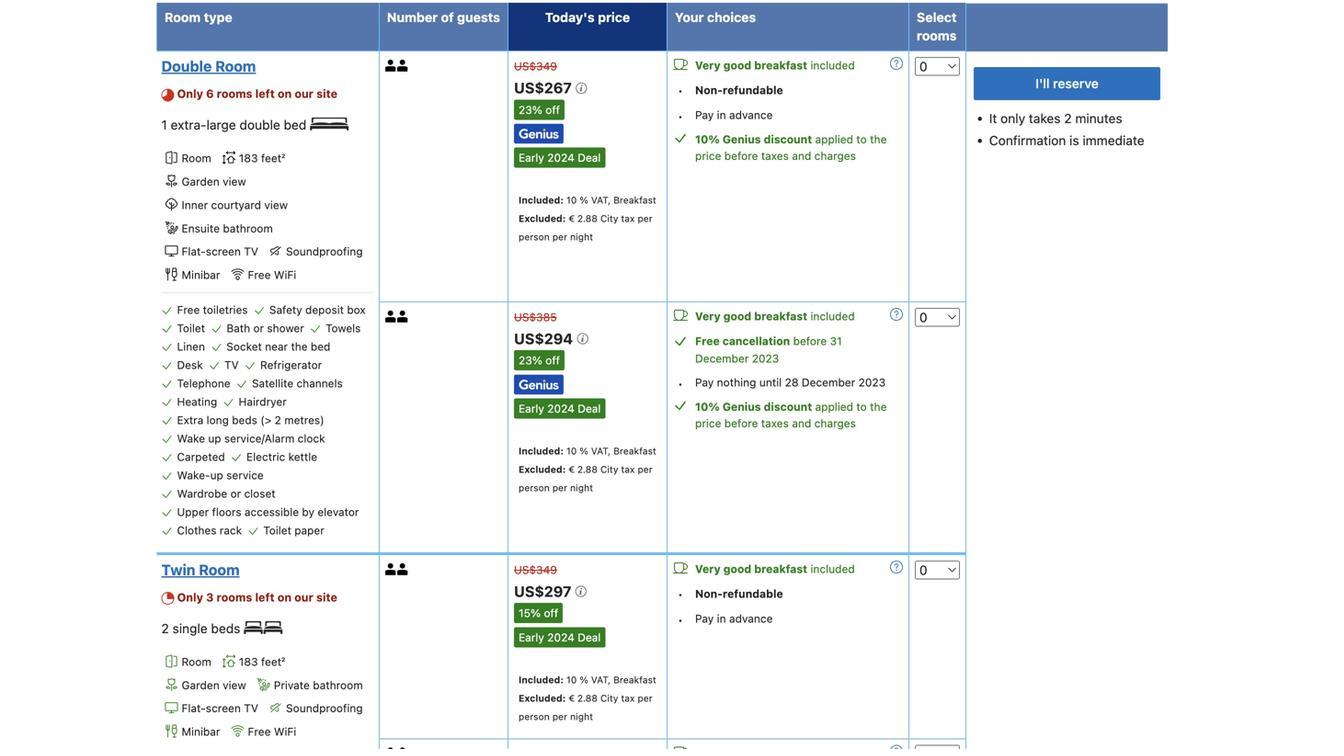 Task type: vqa. For each thing, say whether or not it's contained in the screenshot.
"you" within the Explore popular holiday package destinations Save money when you book your flights and accommodation together
no



Task type: locate. For each thing, give the bounding box(es) containing it.
2 advance from the top
[[730, 613, 773, 626]]

left for double room
[[255, 87, 275, 101]]

1 discount from the top
[[764, 133, 813, 146]]

1 feet² from the top
[[261, 152, 285, 165]]

deal for us$267
[[578, 151, 601, 164]]

3 person from the top
[[519, 712, 550, 723]]

1 vertical spatial 183
[[239, 656, 258, 669]]

1 genius from the top
[[723, 133, 761, 146]]

3 excluded: from the top
[[519, 693, 566, 704]]

1 vertical spatial 10%
[[696, 401, 720, 413]]

and for until
[[793, 417, 812, 430]]

2 inside the it only takes 2 minutes confirmation is immediate
[[1065, 111, 1072, 126]]

on down double room link
[[278, 87, 292, 101]]

very good breakfast included for us$267
[[696, 59, 855, 72]]

only left 3
[[177, 591, 203, 605]]

view up inner courtyard view
[[223, 175, 246, 188]]

garden view for flat-
[[182, 679, 246, 692]]

1 horizontal spatial bathroom
[[313, 679, 363, 692]]

bed down towels
[[311, 340, 331, 353]]

applied to the price before taxes and charges
[[696, 133, 887, 162], [696, 401, 887, 430]]

non- for us$297
[[696, 588, 723, 601]]

us$349 up the "us$267"
[[514, 60, 558, 73]]

0 vertical spatial tax
[[621, 213, 635, 224]]

applied for pay nothing until 28 december 2023
[[816, 401, 854, 413]]

night for us$297
[[570, 712, 593, 723]]

bathroom right private at left bottom
[[313, 679, 363, 692]]

1 soundproofing from the top
[[286, 245, 363, 258]]

0 vertical spatial very
[[696, 59, 721, 72]]

early down the "us$267"
[[519, 151, 545, 164]]

1 vertical spatial vat,
[[591, 446, 611, 457]]

kettle
[[289, 451, 317, 464]]

1 € 2.88 city tax per person per night from the top
[[519, 213, 653, 243]]

0 vertical spatial genius
[[723, 133, 761, 146]]

1 site from the top
[[317, 87, 338, 101]]

wifi down private at left bottom
[[274, 726, 296, 739]]

0 vertical spatial garden
[[182, 175, 220, 188]]

(>
[[261, 414, 272, 427]]

2 night from the top
[[570, 483, 593, 494]]

2 only from the top
[[177, 591, 203, 605]]

3 2.88 from the top
[[578, 693, 598, 704]]

breakfast for us$297
[[614, 675, 657, 686]]

23% off
[[519, 103, 560, 116], [519, 354, 560, 367]]

twin room
[[161, 562, 240, 579]]

screen
[[206, 245, 241, 258], [206, 703, 241, 716]]

pay for us$267
[[696, 109, 714, 122]]

1 vertical spatial on
[[278, 591, 292, 605]]

early 2024 deal down us$294
[[519, 402, 601, 415]]

vat,
[[591, 195, 611, 206], [591, 446, 611, 457], [591, 675, 611, 686]]

1 vertical spatial wifi
[[274, 726, 296, 739]]

2 vertical spatial excluded:
[[519, 693, 566, 704]]

2 left from the top
[[255, 591, 275, 605]]

feet² up private at left bottom
[[261, 656, 285, 669]]

occupancy image for double room
[[397, 60, 409, 72]]

pay
[[696, 109, 714, 122], [696, 376, 714, 389], [696, 613, 714, 626]]

1 vertical spatial excluded:
[[519, 464, 566, 475]]

2 early 2024 deal from the top
[[519, 402, 601, 415]]

site for twin room
[[317, 591, 338, 605]]

garden view down 2 single beds
[[182, 679, 246, 692]]

screen down ensuite bathroom
[[206, 245, 241, 258]]

socket near the bed
[[227, 340, 331, 353]]

183 feet²
[[239, 152, 285, 165], [239, 656, 285, 669]]

courtyard
[[211, 199, 261, 212]]

rooms down select
[[917, 28, 957, 43]]

2 wifi from the top
[[274, 726, 296, 739]]

1 included: 10 % vat, breakfast from the top
[[519, 195, 657, 206]]

the for pay in advance
[[871, 133, 887, 146]]

charges for pay in advance
[[815, 150, 857, 162]]

flat-screen tv
[[182, 245, 259, 258], [182, 703, 259, 716]]

left down double room link
[[255, 87, 275, 101]]

1 2024 from the top
[[548, 151, 575, 164]]

2 breakfast from the top
[[614, 446, 657, 457]]

1 vertical spatial refundable
[[723, 588, 784, 601]]

site down double room link
[[317, 87, 338, 101]]

2 vertical spatial pay
[[696, 613, 714, 626]]

10% for in
[[696, 133, 720, 146]]

10% genius discount for advance
[[696, 133, 813, 146]]

1 € from the top
[[569, 213, 575, 224]]

183 feet² down double
[[239, 152, 285, 165]]

2 vertical spatial included
[[811, 563, 855, 576]]

rooms right 3
[[217, 591, 252, 605]]

1 % from the top
[[580, 195, 589, 206]]

2 23% from the top
[[519, 354, 543, 367]]

pay in advance for us$297
[[696, 613, 773, 626]]

1 our from the top
[[295, 87, 314, 101]]

1 vertical spatial breakfast
[[755, 310, 808, 323]]

2 vertical spatial € 2.88 city tax per person per night
[[519, 693, 653, 723]]

1 breakfast from the top
[[755, 59, 808, 72]]

1 vertical spatial applied
[[816, 401, 854, 413]]

early 2024 deal. you're getting a reduced rate because this property is offering a discount on stays between 1 january – 1 april 2024.. element for us$267
[[514, 148, 606, 168]]

1 early from the top
[[519, 151, 545, 164]]

taxes
[[762, 150, 789, 162], [762, 417, 789, 430]]

2023 right 28
[[859, 376, 886, 389]]

1 vertical spatial pay in advance
[[696, 613, 773, 626]]

or up floors at the bottom left
[[231, 488, 241, 501]]

2 vertical spatial good
[[724, 563, 752, 576]]

only for twin
[[177, 591, 203, 605]]

and for advance
[[793, 150, 812, 162]]

person for us$297
[[519, 712, 550, 723]]

clothes rack
[[177, 524, 242, 537]]

0 vertical spatial 2
[[1065, 111, 1072, 126]]

2 vertical spatial deal
[[578, 632, 601, 644]]

flat- down ensuite at the left of page
[[182, 245, 206, 258]]

23% off. you're getting 23% off the original price due to multiple deals and benefits.. element for us$267
[[514, 100, 565, 120]]

1 vertical spatial discount
[[764, 401, 813, 413]]

1 vertical spatial early
[[519, 402, 545, 415]]

on down twin room link
[[278, 591, 292, 605]]

off right '15%'
[[544, 607, 559, 620]]

bath
[[227, 322, 250, 335]]

1 23% from the top
[[519, 103, 543, 116]]

your choices
[[675, 10, 757, 25]]

2023 inside "before 31 december 2023"
[[752, 352, 780, 365]]

1 vertical spatial bathroom
[[313, 679, 363, 692]]

off for us$297
[[544, 607, 559, 620]]

0 vertical spatial pay
[[696, 109, 714, 122]]

included for us$267
[[811, 59, 855, 72]]

2 € 2.88 city tax per person per night from the top
[[519, 464, 653, 494]]

1 vertical spatial non-
[[696, 588, 723, 601]]

excluded:
[[519, 213, 566, 224], [519, 464, 566, 475], [519, 693, 566, 704]]

flat-screen tv down 2 single beds
[[182, 703, 259, 716]]

0 vertical spatial very good breakfast included
[[696, 59, 855, 72]]

2
[[1065, 111, 1072, 126], [275, 414, 281, 427], [161, 622, 169, 637]]

1 good from the top
[[724, 59, 752, 72]]

city for us$294
[[601, 464, 619, 475]]

2024 down us$294
[[548, 402, 575, 415]]

1 city from the top
[[601, 213, 619, 224]]

vat, for us$294
[[591, 446, 611, 457]]

1 pay from the top
[[696, 109, 714, 122]]

2023 down cancellation
[[752, 352, 780, 365]]

our down twin room link
[[295, 591, 314, 605]]

off down the "us$267"
[[546, 103, 560, 116]]

2 more details on meals and payment options image from the top
[[891, 308, 904, 321]]

2 our from the top
[[295, 591, 314, 605]]

breakfast for us$267
[[755, 59, 808, 72]]

0 vertical spatial €
[[569, 213, 575, 224]]

early down '15%'
[[519, 632, 545, 644]]

us$349 up us$297
[[514, 564, 558, 577]]

2 and from the top
[[793, 417, 812, 430]]

december
[[696, 352, 749, 365], [802, 376, 856, 389]]

0 vertical spatial and
[[793, 150, 812, 162]]

1 vertical spatial garden
[[182, 679, 220, 692]]

good for us$267
[[724, 59, 752, 72]]

early 2024 deal for us$294
[[519, 402, 601, 415]]

2 10% from the top
[[696, 401, 720, 413]]

2024 down 15% off. you're getting a reduced rate because this property is offering a early 2024 deal.. element
[[548, 632, 575, 644]]

0 vertical spatial wifi
[[274, 269, 296, 282]]

€ for us$297
[[569, 693, 575, 704]]

1 horizontal spatial 2
[[275, 414, 281, 427]]

december down the free cancellation
[[696, 352, 749, 365]]

0 vertical spatial included:
[[519, 195, 564, 206]]

2 garden from the top
[[182, 679, 220, 692]]

2 vertical spatial early 2024 deal
[[519, 632, 601, 644]]

our down double room link
[[295, 87, 314, 101]]

vat, for us$267
[[591, 195, 611, 206]]

2 vertical spatial €
[[569, 693, 575, 704]]

beds
[[232, 414, 258, 427], [211, 622, 241, 637]]

included: for us$267
[[519, 195, 564, 206]]

pay for us$297
[[696, 613, 714, 626]]

1 vertical spatial up
[[210, 469, 223, 482]]

deposit
[[306, 304, 344, 317]]

1 vertical spatial site
[[317, 591, 338, 605]]

1 non- from the top
[[696, 84, 723, 97]]

%
[[580, 195, 589, 206], [580, 446, 589, 457], [580, 675, 589, 686]]

1 tax from the top
[[621, 213, 635, 224]]

non-refundable
[[696, 84, 784, 97], [696, 588, 784, 601]]

clothes
[[177, 524, 217, 537]]

room up 3
[[199, 562, 240, 579]]

2 early from the top
[[519, 402, 545, 415]]

night for us$294
[[570, 483, 593, 494]]

1 vertical spatial taxes
[[762, 417, 789, 430]]

0 vertical spatial 183
[[239, 152, 258, 165]]

beds down 3
[[211, 622, 241, 637]]

1 vertical spatial in
[[717, 613, 727, 626]]

early 2024 deal. you're getting a reduced rate because this property is offering a discount on stays between 1 january – 1 april 2024.. element down us$294
[[514, 399, 606, 419]]

23% off down us$294
[[519, 354, 560, 367]]

more details on meals and payment options image
[[891, 57, 904, 70], [891, 308, 904, 321], [891, 746, 904, 750]]

excluded: for us$297
[[519, 693, 566, 704]]

room down extra-
[[182, 152, 211, 165]]

1 pay in advance from the top
[[696, 109, 773, 122]]

early for us$294
[[519, 402, 545, 415]]

bed right double
[[284, 118, 307, 133]]

channels
[[297, 377, 343, 390]]

0 vertical spatial december
[[696, 352, 749, 365]]

3 included: 10 % vat, breakfast from the top
[[519, 675, 657, 686]]

excluded: for us$294
[[519, 464, 566, 475]]

free cancellation
[[696, 335, 791, 348]]

us$385
[[514, 311, 557, 324]]

early 2024 deal. you're getting a reduced rate because this property is offering a discount on stays between 1 january – 1 april 2024.. element down 15% off. you're getting a reduced rate because this property is offering a early 2024 deal.. element
[[514, 628, 606, 648]]

3 more details on meals and payment options image from the top
[[891, 746, 904, 750]]

1 vertical spatial soundproofing
[[286, 703, 363, 716]]

early 2024 deal down the "us$267"
[[519, 151, 601, 164]]

charges
[[815, 150, 857, 162], [815, 417, 857, 430]]

3 breakfast from the top
[[614, 675, 657, 686]]

non-refundable for us$297
[[696, 588, 784, 601]]

2 vertical spatial 2.88
[[578, 693, 598, 704]]

2 included: from the top
[[519, 446, 564, 457]]

3 € from the top
[[569, 693, 575, 704]]

1 vertical spatial charges
[[815, 417, 857, 430]]

2 right (>
[[275, 414, 281, 427]]

night for us$267
[[570, 232, 593, 243]]

toiletries
[[203, 304, 248, 317]]

screen down 2 single beds
[[206, 703, 241, 716]]

toilet paper
[[264, 524, 325, 537]]

toilet for toilet paper
[[264, 524, 292, 537]]

toilet for toilet
[[177, 322, 205, 335]]

or
[[253, 322, 264, 335], [231, 488, 241, 501]]

•
[[678, 84, 683, 97], [678, 110, 683, 123], [678, 378, 683, 390], [678, 588, 683, 601], [678, 614, 683, 627]]

non-
[[696, 84, 723, 97], [696, 588, 723, 601]]

2 charges from the top
[[815, 417, 857, 430]]

feet² for inner courtyard view
[[261, 152, 285, 165]]

occupancy image
[[385, 60, 397, 72], [397, 60, 409, 72], [397, 564, 409, 576]]

charges for pay nothing until 28 december 2023
[[815, 417, 857, 430]]

1 vertical spatial very
[[696, 310, 721, 323]]

city for us$267
[[601, 213, 619, 224]]

feet² for private bathroom
[[261, 656, 285, 669]]

double room
[[161, 58, 256, 75]]

2 vertical spatial breakfast
[[614, 675, 657, 686]]

beds for long
[[232, 414, 258, 427]]

0 vertical spatial soundproofing
[[286, 245, 363, 258]]

rooms right 6
[[217, 87, 253, 101]]

only 6 rooms left on our site
[[177, 87, 338, 101]]

1 vertical spatial feet²
[[261, 656, 285, 669]]

2 genius from the top
[[723, 401, 761, 413]]

0 vertical spatial early
[[519, 151, 545, 164]]

1 183 from the top
[[239, 152, 258, 165]]

excluded: for us$267
[[519, 213, 566, 224]]

breakfast for us$267
[[614, 195, 657, 206]]

% for us$294
[[580, 446, 589, 457]]

off for us$294
[[546, 354, 560, 367]]

1 vertical spatial 23% off. you're getting 23% off the original price due to multiple deals and benefits.. element
[[514, 351, 565, 371]]

0 vertical spatial off
[[546, 103, 560, 116]]

up up wardrobe or closet
[[210, 469, 223, 482]]

183 down 2 single beds
[[239, 656, 258, 669]]

10% genius discount
[[696, 133, 813, 146], [696, 401, 813, 413]]

0 vertical spatial us$349
[[514, 60, 558, 73]]

15%
[[519, 607, 541, 620]]

2 non- from the top
[[696, 588, 723, 601]]

view left private at left bottom
[[223, 679, 246, 692]]

1 vertical spatial december
[[802, 376, 856, 389]]

off down us$294
[[546, 354, 560, 367]]

2 vertical spatial 10
[[567, 675, 577, 686]]

2 € from the top
[[569, 464, 575, 475]]

person
[[519, 232, 550, 243], [519, 483, 550, 494], [519, 712, 550, 723]]

1 vertical spatial beds
[[211, 622, 241, 637]]

left down twin room link
[[255, 591, 275, 605]]

0 vertical spatial 183 feet²
[[239, 152, 285, 165]]

3 night from the top
[[570, 712, 593, 723]]

garden view up inner
[[182, 175, 246, 188]]

1 on from the top
[[278, 87, 292, 101]]

refundable
[[723, 84, 784, 97], [723, 588, 784, 601]]

toilet down the accessible
[[264, 524, 292, 537]]

confirmation
[[990, 133, 1067, 148]]

0 horizontal spatial or
[[231, 488, 241, 501]]

2 included from the top
[[811, 310, 855, 323]]

soundproofing down private bathroom
[[286, 703, 363, 716]]

us$294
[[514, 331, 577, 348]]

2024
[[548, 151, 575, 164], [548, 402, 575, 415], [548, 632, 575, 644]]

0 vertical spatial 23% off. you're getting 23% off the original price due to multiple deals and benefits.. element
[[514, 100, 565, 120]]

soundproofing up deposit at the left top of page
[[286, 245, 363, 258]]

3 good from the top
[[724, 563, 752, 576]]

free wifi down private at left bottom
[[248, 726, 296, 739]]

1 vertical spatial included: 10 % vat, breakfast
[[519, 446, 657, 457]]

2023
[[752, 352, 780, 365], [859, 376, 886, 389]]

room left type
[[165, 10, 201, 25]]

early 2024 deal. you're getting a reduced rate because this property is offering a discount on stays between 1 january – 1 april 2024.. element down the "us$267"
[[514, 148, 606, 168]]

2 left single
[[161, 622, 169, 637]]

2 vertical spatial off
[[544, 607, 559, 620]]

in
[[717, 109, 727, 122], [717, 613, 727, 626]]

1 person from the top
[[519, 232, 550, 243]]

early 2024 deal. you're getting a reduced rate because this property is offering a discount on stays between 1 january – 1 april 2024.. element
[[514, 148, 606, 168], [514, 399, 606, 419], [514, 628, 606, 648]]

3
[[206, 591, 214, 605]]

2 vertical spatial tax
[[621, 693, 635, 704]]

december right 28
[[802, 376, 856, 389]]

wake
[[177, 432, 205, 445]]

room type
[[165, 10, 233, 25]]

23% down the "us$267"
[[519, 103, 543, 116]]

1 minibar from the top
[[182, 269, 220, 282]]

included: 10 % vat, breakfast for us$294
[[519, 446, 657, 457]]

183 feet² up private at left bottom
[[239, 656, 285, 669]]

0 horizontal spatial 2023
[[752, 352, 780, 365]]

3 breakfast from the top
[[755, 563, 808, 576]]

1 vertical spatial 2
[[275, 414, 281, 427]]

us$349 for us$297
[[514, 564, 558, 577]]

it
[[990, 111, 998, 126]]

1 vertical spatial €
[[569, 464, 575, 475]]

23% for us$267
[[519, 103, 543, 116]]

1 early 2024 deal from the top
[[519, 151, 601, 164]]

applied to the price before taxes and charges for advance
[[696, 133, 887, 162]]

satellite
[[252, 377, 294, 390]]

more details on meals and payment options image for pay in advance
[[891, 57, 904, 70]]

2 on from the top
[[278, 591, 292, 605]]

discount
[[764, 133, 813, 146], [764, 401, 813, 413]]

1 vertical spatial 2024
[[548, 402, 575, 415]]

1 vertical spatial screen
[[206, 703, 241, 716]]

bathroom
[[223, 222, 273, 235], [313, 679, 363, 692]]

3 pay from the top
[[696, 613, 714, 626]]

1 vat, from the top
[[591, 195, 611, 206]]

1 and from the top
[[793, 150, 812, 162]]

1 vertical spatial or
[[231, 488, 241, 501]]

2 feet² from the top
[[261, 656, 285, 669]]

up down the long on the bottom of the page
[[208, 432, 221, 445]]

23% off down the "us$267"
[[519, 103, 560, 116]]

2 2.88 from the top
[[578, 464, 598, 475]]

0 vertical spatial screen
[[206, 245, 241, 258]]

site down twin room link
[[317, 591, 338, 605]]

garden for ensuite
[[182, 175, 220, 188]]

1 vertical spatial and
[[793, 417, 812, 430]]

2 tax from the top
[[621, 464, 635, 475]]

today's
[[545, 10, 595, 25]]

2 vertical spatial very
[[696, 563, 721, 576]]

23% off. you're getting 23% off the original price due to multiple deals and benefits.. element down us$294
[[514, 351, 565, 371]]

only left 6
[[177, 87, 203, 101]]

183
[[239, 152, 258, 165], [239, 656, 258, 669]]

free wifi up safety
[[248, 269, 296, 282]]

€ 2.88 city tax per person per night for us$267
[[519, 213, 653, 243]]

towels
[[326, 322, 361, 335]]

view right courtyard
[[264, 199, 288, 212]]

more details on meals and payment options image for pay nothing until 28 december 2023
[[891, 308, 904, 321]]

2 applied to the price before taxes and charges from the top
[[696, 401, 887, 430]]

3 very from the top
[[696, 563, 721, 576]]

0 vertical spatial 2.88
[[578, 213, 598, 224]]

room
[[165, 10, 201, 25], [215, 58, 256, 75], [182, 152, 211, 165], [199, 562, 240, 579], [182, 656, 211, 669]]

bathroom down courtyard
[[223, 222, 273, 235]]

garden down 2 single beds
[[182, 679, 220, 692]]

0 vertical spatial more details on meals and payment options image
[[891, 57, 904, 70]]

2 excluded: from the top
[[519, 464, 566, 475]]

early down us$294
[[519, 402, 545, 415]]

0 vertical spatial vat,
[[591, 195, 611, 206]]

23% off. you're getting 23% off the original price due to multiple deals and benefits.. element
[[514, 100, 565, 120], [514, 351, 565, 371]]

3 10 from the top
[[567, 675, 577, 686]]

3 early from the top
[[519, 632, 545, 644]]

flat-screen tv down ensuite bathroom
[[182, 245, 259, 258]]

1 vertical spatial more details on meals and payment options image
[[891, 308, 904, 321]]

taxes for advance
[[762, 150, 789, 162]]

1 vertical spatial person
[[519, 483, 550, 494]]

garden up inner
[[182, 175, 220, 188]]

€
[[569, 213, 575, 224], [569, 464, 575, 475], [569, 693, 575, 704]]

flat- down single
[[182, 703, 206, 716]]

2 person from the top
[[519, 483, 550, 494]]

15% off. you're getting a reduced rate because this property is offering a early 2024 deal.. element
[[514, 604, 563, 624]]

service
[[227, 469, 264, 482]]

price for pay nothing until 28 december 2023
[[696, 417, 722, 430]]

10 for us$267
[[567, 195, 577, 206]]

wifi up safety
[[274, 269, 296, 282]]

2 applied from the top
[[816, 401, 854, 413]]

2 10% genius discount from the top
[[696, 401, 813, 413]]

0 vertical spatial minibar
[[182, 269, 220, 282]]

0 vertical spatial early 2024 deal
[[519, 151, 601, 164]]

2 taxes from the top
[[762, 417, 789, 430]]

site
[[317, 87, 338, 101], [317, 591, 338, 605]]

rooms
[[917, 28, 957, 43], [217, 87, 253, 101], [217, 591, 252, 605]]

1 garden from the top
[[182, 175, 220, 188]]

2 us$349 from the top
[[514, 564, 558, 577]]

the
[[871, 133, 887, 146], [291, 340, 308, 353], [871, 401, 887, 413]]

1 vertical spatial non-refundable
[[696, 588, 784, 601]]

double
[[240, 118, 280, 133]]

early 2024 deal down 15% off. you're getting a reduced rate because this property is offering a early 2024 deal.. element
[[519, 632, 601, 644]]

0 vertical spatial the
[[871, 133, 887, 146]]

occupancy image
[[385, 311, 397, 323], [397, 311, 409, 323], [385, 564, 397, 576]]

good for us$297
[[724, 563, 752, 576]]

december inside "before 31 december 2023"
[[696, 352, 749, 365]]

0 vertical spatial before
[[725, 150, 759, 162]]

23% off. you're getting 23% off the original price due to multiple deals and benefits.. element for us$294
[[514, 351, 565, 371]]

up
[[208, 432, 221, 445], [210, 469, 223, 482]]

0 vertical spatial 2023
[[752, 352, 780, 365]]

2 vertical spatial rooms
[[217, 591, 252, 605]]

0 vertical spatial %
[[580, 195, 589, 206]]

1 breakfast from the top
[[614, 195, 657, 206]]

beds up wake up service/alarm clock on the bottom
[[232, 414, 258, 427]]

2 horizontal spatial 2
[[1065, 111, 1072, 126]]

1 us$349 from the top
[[514, 60, 558, 73]]

early 2024 deal. you're getting a reduced rate because this property is offering a discount on stays between 1 january – 1 april 2024.. element for us$294
[[514, 399, 606, 419]]

service/alarm
[[224, 432, 295, 445]]

1 23% off. you're getting 23% off the original price due to multiple deals and benefits.. element from the top
[[514, 100, 565, 120]]

0 vertical spatial good
[[724, 59, 752, 72]]

23% off. you're getting 23% off the original price due to multiple deals and benefits.. element down the "us$267"
[[514, 100, 565, 120]]

to
[[857, 133, 867, 146], [857, 401, 867, 413]]

2 183 feet² from the top
[[239, 656, 285, 669]]

23% down us$294
[[519, 354, 543, 367]]

night
[[570, 232, 593, 243], [570, 483, 593, 494], [570, 712, 593, 723]]

of
[[441, 10, 454, 25]]

2 vertical spatial view
[[223, 679, 246, 692]]

price
[[598, 10, 630, 25], [696, 150, 722, 162], [696, 417, 722, 430]]

2024 down the "us$267"
[[548, 151, 575, 164]]

1 horizontal spatial toilet
[[264, 524, 292, 537]]

2 vat, from the top
[[591, 446, 611, 457]]

toilet up linen on the left top of the page
[[177, 322, 205, 335]]

i'll reserve
[[1036, 76, 1099, 91]]

0 vertical spatial breakfast
[[614, 195, 657, 206]]

1 vertical spatial very good breakfast included
[[696, 310, 855, 323]]

2 included: 10 % vat, breakfast from the top
[[519, 446, 657, 457]]

large
[[207, 118, 236, 133]]

0 horizontal spatial december
[[696, 352, 749, 365]]

or right 'bath'
[[253, 322, 264, 335]]

2 up is
[[1065, 111, 1072, 126]]

2 pay from the top
[[696, 376, 714, 389]]

price for pay in advance
[[696, 150, 722, 162]]

toilet
[[177, 322, 205, 335], [264, 524, 292, 537]]

1 to from the top
[[857, 133, 867, 146]]

feet² down double
[[261, 152, 285, 165]]

pay in advance
[[696, 109, 773, 122], [696, 613, 773, 626]]

near
[[265, 340, 288, 353]]

2 pay in advance from the top
[[696, 613, 773, 626]]

2 garden view from the top
[[182, 679, 246, 692]]

1 vertical spatial free wifi
[[248, 726, 296, 739]]

0 vertical spatial bed
[[284, 118, 307, 133]]

applied to the price before taxes and charges for until
[[696, 401, 887, 430]]

applied
[[816, 133, 854, 146], [816, 401, 854, 413]]

0 vertical spatial or
[[253, 322, 264, 335]]

taxes for until
[[762, 417, 789, 430]]

2 vertical spatial 2024
[[548, 632, 575, 644]]

early
[[519, 151, 545, 164], [519, 402, 545, 415], [519, 632, 545, 644]]

183 down double
[[239, 152, 258, 165]]

accessible
[[245, 506, 299, 519]]

1 excluded: from the top
[[519, 213, 566, 224]]



Task type: describe. For each thing, give the bounding box(es) containing it.
advance for us$267
[[730, 109, 773, 122]]

more details on meals and payment options image
[[891, 561, 904, 574]]

nothing
[[717, 376, 757, 389]]

very for us$297
[[696, 563, 721, 576]]

refundable for us$297
[[723, 588, 784, 601]]

1 screen from the top
[[206, 245, 241, 258]]

1 vertical spatial tv
[[225, 359, 239, 372]]

deal for us$294
[[578, 402, 601, 415]]

4 • from the top
[[678, 588, 683, 601]]

2 good from the top
[[724, 310, 752, 323]]

1 flat-screen tv from the top
[[182, 245, 259, 258]]

on for twin room
[[278, 591, 292, 605]]

3 early 2024 deal from the top
[[519, 632, 601, 644]]

1 flat- from the top
[[182, 245, 206, 258]]

free toiletries
[[177, 304, 248, 317]]

1 wifi from the top
[[274, 269, 296, 282]]

on for double room
[[278, 87, 292, 101]]

garden view for ensuite
[[182, 175, 246, 188]]

is
[[1070, 133, 1080, 148]]

before inside "before 31 december 2023"
[[794, 335, 827, 348]]

tax for us$267
[[621, 213, 635, 224]]

select
[[917, 10, 957, 25]]

10% for nothing
[[696, 401, 720, 413]]

today's price
[[545, 10, 630, 25]]

2 free wifi from the top
[[248, 726, 296, 739]]

pay nothing until 28 december 2023
[[696, 376, 886, 389]]

early 2024 deal for us$267
[[519, 151, 601, 164]]

linen
[[177, 340, 205, 353]]

breakfast for us$294
[[614, 446, 657, 457]]

% for us$297
[[580, 675, 589, 686]]

10 for us$294
[[567, 446, 577, 457]]

pay in advance for us$267
[[696, 109, 773, 122]]

elevator
[[318, 506, 359, 519]]

2 • from the top
[[678, 110, 683, 123]]

room up only 6 rooms left on our site
[[215, 58, 256, 75]]

extra long beds (> 2 metres)
[[177, 414, 324, 427]]

1 horizontal spatial december
[[802, 376, 856, 389]]

guests
[[457, 10, 501, 25]]

room down 2 single beds
[[182, 656, 211, 669]]

bathroom for private bathroom
[[313, 679, 363, 692]]

3 • from the top
[[678, 378, 683, 390]]

5 • from the top
[[678, 614, 683, 627]]

€ for us$267
[[569, 213, 575, 224]]

rooms inside select rooms
[[917, 28, 957, 43]]

hairdryer
[[239, 396, 287, 409]]

minutes
[[1076, 111, 1123, 126]]

shower
[[267, 322, 304, 335]]

wardrobe or closet
[[177, 488, 276, 501]]

safety
[[269, 304, 302, 317]]

1 extra-large double bed
[[161, 118, 310, 133]]

your
[[675, 10, 704, 25]]

2 soundproofing from the top
[[286, 703, 363, 716]]

refundable for us$267
[[723, 84, 784, 97]]

very for us$267
[[696, 59, 721, 72]]

2024 for us$294
[[548, 402, 575, 415]]

left for twin room
[[255, 591, 275, 605]]

2 screen from the top
[[206, 703, 241, 716]]

31
[[830, 335, 843, 348]]

number
[[387, 10, 438, 25]]

select rooms
[[917, 10, 957, 43]]

double
[[161, 58, 212, 75]]

number of guests
[[387, 10, 501, 25]]

rack
[[220, 524, 242, 537]]

2 very from the top
[[696, 310, 721, 323]]

28
[[785, 376, 799, 389]]

1 • from the top
[[678, 84, 683, 97]]

electric
[[247, 451, 285, 464]]

only 3 rooms left on our site
[[177, 591, 338, 605]]

non- for us$267
[[696, 84, 723, 97]]

clock
[[298, 432, 325, 445]]

1 free wifi from the top
[[248, 269, 296, 282]]

city for us$297
[[601, 693, 619, 704]]

wardrobe
[[177, 488, 227, 501]]

2 breakfast from the top
[[755, 310, 808, 323]]

socket
[[227, 340, 262, 353]]

2 very good breakfast included from the top
[[696, 310, 855, 323]]

up for wake
[[208, 432, 221, 445]]

takes
[[1029, 111, 1061, 126]]

discount for advance
[[764, 133, 813, 146]]

3 early 2024 deal. you're getting a reduced rate because this property is offering a discount on stays between 1 january – 1 april 2024.. element from the top
[[514, 628, 606, 648]]

2 minibar from the top
[[182, 726, 220, 739]]

type
[[204, 10, 233, 25]]

2.88 for us$294
[[578, 464, 598, 475]]

applied for pay in advance
[[816, 133, 854, 146]]

2 flat-screen tv from the top
[[182, 703, 259, 716]]

it only takes 2 minutes confirmation is immediate
[[990, 111, 1145, 148]]

advance for us$297
[[730, 613, 773, 626]]

€ for us$294
[[569, 464, 575, 475]]

or for bath
[[253, 322, 264, 335]]

us$267
[[514, 80, 576, 97]]

wake-up service
[[177, 469, 264, 482]]

desk
[[177, 359, 203, 372]]

183 feet² for private bathroom
[[239, 656, 285, 669]]

by
[[302, 506, 315, 519]]

15% off
[[519, 607, 559, 620]]

0 vertical spatial tv
[[244, 245, 259, 258]]

2024 for us$267
[[548, 151, 575, 164]]

23% off for us$267
[[519, 103, 560, 116]]

upper floors accessible by elevator
[[177, 506, 359, 519]]

6
[[206, 87, 214, 101]]

1 vertical spatial bed
[[311, 340, 331, 353]]

floors
[[212, 506, 242, 519]]

vat, for us$297
[[591, 675, 611, 686]]

our for double room
[[295, 87, 314, 101]]

very good breakfast included for us$297
[[696, 563, 855, 576]]

private
[[274, 679, 310, 692]]

cancellation
[[723, 335, 791, 348]]

or for wardrobe
[[231, 488, 241, 501]]

2 flat- from the top
[[182, 703, 206, 716]]

non-refundable for us$267
[[696, 84, 784, 97]]

paper
[[295, 524, 325, 537]]

site for double room
[[317, 87, 338, 101]]

10 for us$297
[[567, 675, 577, 686]]

breakfast for us$297
[[755, 563, 808, 576]]

until
[[760, 376, 782, 389]]

extra-
[[171, 118, 207, 133]]

occupancy image for twin room
[[397, 564, 409, 576]]

183 feet² for inner courtyard view
[[239, 152, 285, 165]]

bath or shower
[[227, 322, 304, 335]]

off for us$267
[[546, 103, 560, 116]]

wake up service/alarm clock
[[177, 432, 325, 445]]

1 vertical spatial the
[[291, 340, 308, 353]]

included: 10 % vat, breakfast for us$297
[[519, 675, 657, 686]]

our for twin room
[[295, 591, 314, 605]]

ensuite
[[182, 222, 220, 235]]

included: 10 % vat, breakfast for us$267
[[519, 195, 657, 206]]

% for us$267
[[580, 195, 589, 206]]

wake-
[[177, 469, 210, 482]]

2 single beds
[[161, 622, 244, 637]]

telephone
[[177, 377, 231, 390]]

3 deal from the top
[[578, 632, 601, 644]]

bathroom for ensuite bathroom
[[223, 222, 273, 235]]

€ 2.88 city tax per person per night for us$294
[[519, 464, 653, 494]]

double room link
[[161, 57, 369, 76]]

up for wake-
[[210, 469, 223, 482]]

183 for inner courtyard view
[[239, 152, 258, 165]]

inner courtyard view
[[182, 199, 288, 212]]

garden for flat-
[[182, 679, 220, 692]]

3 2024 from the top
[[548, 632, 575, 644]]

choices
[[708, 10, 757, 25]]

satellite channels
[[252, 377, 343, 390]]

only
[[1001, 111, 1026, 126]]

upper
[[177, 506, 209, 519]]

twin
[[161, 562, 196, 579]]

23% for us$294
[[519, 354, 543, 367]]

tax for us$297
[[621, 693, 635, 704]]

10% genius discount for until
[[696, 401, 813, 413]]

to for pay nothing until 28 december 2023
[[857, 401, 867, 413]]

before for until
[[725, 417, 759, 430]]

183 for private bathroom
[[239, 656, 258, 669]]

twin room link
[[161, 561, 369, 580]]

included: for us$294
[[519, 446, 564, 457]]

before 31 december 2023
[[696, 335, 843, 365]]

genius for nothing
[[723, 401, 761, 413]]

0 vertical spatial price
[[598, 10, 630, 25]]

private bathroom
[[274, 679, 363, 692]]

2 vertical spatial 2
[[161, 622, 169, 637]]

1 vertical spatial 2023
[[859, 376, 886, 389]]

us$297
[[514, 584, 575, 601]]

1
[[161, 118, 167, 133]]

in for us$267
[[717, 109, 727, 122]]

genius for in
[[723, 133, 761, 146]]

electric kettle
[[247, 451, 317, 464]]

inner
[[182, 199, 208, 212]]

box
[[347, 304, 366, 317]]

ensuite bathroom
[[182, 222, 273, 235]]

to for pay in advance
[[857, 133, 867, 146]]

0 horizontal spatial bed
[[284, 118, 307, 133]]

2 vertical spatial tv
[[244, 703, 259, 716]]

1 vertical spatial view
[[264, 199, 288, 212]]

23% off for us$294
[[519, 354, 560, 367]]

metres)
[[285, 414, 324, 427]]



